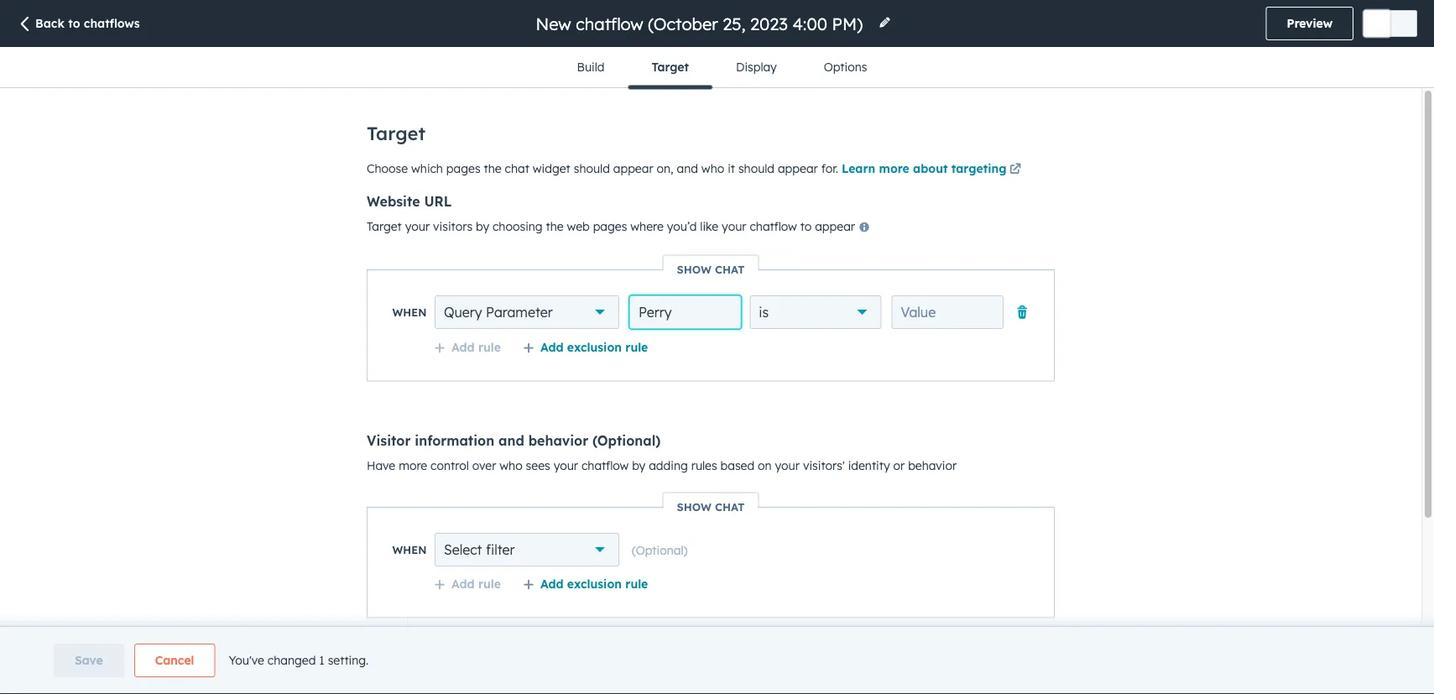 Task type: vqa. For each thing, say whether or not it's contained in the screenshot.
second the SHOW CHAT link from the bottom of the page
yes



Task type: describe. For each thing, give the bounding box(es) containing it.
visitors'
[[803, 458, 845, 473]]

add exclusion rule button for query parameter
[[523, 340, 648, 355]]

preview
[[1288, 16, 1333, 31]]

more for learn
[[880, 161, 910, 175]]

targeting
[[952, 161, 1007, 175]]

filter
[[486, 542, 515, 558]]

2 should from the left
[[739, 161, 775, 175]]

build
[[577, 60, 605, 74]]

0 horizontal spatial behavior
[[529, 432, 589, 449]]

build button
[[554, 47, 628, 87]]

appear left on,
[[614, 161, 654, 175]]

0 horizontal spatial the
[[484, 161, 502, 175]]

url
[[424, 193, 452, 210]]

chat
[[505, 161, 530, 175]]

add down select
[[452, 576, 475, 591]]

add down query
[[452, 340, 475, 354]]

visitor
[[367, 432, 411, 449]]

for.
[[822, 161, 839, 175]]

your down website url
[[405, 219, 430, 234]]

1 vertical spatial who
[[500, 458, 523, 473]]

0 horizontal spatial pages
[[447, 161, 481, 175]]

web
[[567, 219, 590, 234]]

1
[[319, 653, 325, 668]]

cancel
[[155, 653, 194, 668]]

add rule button for select
[[434, 576, 501, 591]]

have more control over who sees your chatflow by adding rules based on your visitors' identity or behavior
[[367, 458, 957, 473]]

on,
[[657, 161, 674, 175]]

Value text field
[[892, 296, 1004, 329]]

your right sees
[[554, 458, 579, 473]]

0 vertical spatial chatflow
[[750, 219, 797, 234]]

choosing
[[493, 219, 543, 234]]

select filter button
[[435, 533, 620, 567]]

or
[[894, 458, 905, 473]]

1 horizontal spatial behavior
[[909, 458, 957, 473]]

display
[[736, 60, 777, 74]]

back
[[35, 16, 65, 31]]

about
[[914, 161, 948, 175]]

1 horizontal spatial who
[[702, 161, 725, 175]]

target your visitors by choosing the web pages where you'd like your chatflow to appear
[[367, 219, 859, 234]]

1 horizontal spatial the
[[546, 219, 564, 234]]

have
[[367, 458, 396, 473]]

save
[[75, 653, 103, 668]]

learn
[[842, 161, 876, 175]]

when for select filter
[[393, 543, 427, 557]]

0 vertical spatial and
[[677, 161, 698, 175]]

sees
[[526, 458, 551, 473]]

chat for parameter
[[715, 262, 745, 276]]

Name text field
[[630, 296, 742, 329]]

query parameter
[[444, 304, 553, 321]]

choose which pages the chat widget should appear on, and who it should appear for.
[[367, 161, 842, 175]]

it
[[728, 161, 735, 175]]

your right like
[[722, 219, 747, 234]]

widget
[[533, 161, 571, 175]]

is
[[759, 304, 769, 321]]

add rule for query
[[452, 340, 501, 354]]

add exclusion rule button for select filter
[[523, 576, 648, 591]]

save button
[[54, 644, 124, 678]]

0 horizontal spatial chatflow
[[582, 458, 629, 473]]

back to chatflows button
[[17, 15, 140, 34]]

your right on
[[775, 458, 800, 473]]

choose
[[367, 161, 408, 175]]

navigation containing build
[[554, 47, 891, 89]]

website url
[[367, 193, 452, 210]]

visitor information and  behavior (optional)
[[367, 432, 661, 449]]

chat for filter
[[715, 500, 745, 514]]

select
[[444, 542, 482, 558]]

1 vertical spatial to
[[801, 219, 812, 234]]

1 vertical spatial target
[[367, 122, 426, 145]]

chatflows
[[84, 16, 140, 31]]

exclusion for select filter
[[567, 576, 622, 591]]

learn more about targeting link
[[842, 160, 1025, 180]]

you've changed 1 setting.
[[229, 653, 369, 668]]



Task type: locate. For each thing, give the bounding box(es) containing it.
show
[[677, 262, 712, 276], [677, 500, 712, 514]]

1 vertical spatial show chat link
[[664, 500, 759, 514]]

changed
[[268, 653, 316, 668]]

1 exclusion from the top
[[567, 340, 622, 354]]

to
[[68, 16, 80, 31], [801, 219, 812, 234]]

2 add rule from the top
[[452, 576, 501, 591]]

1 vertical spatial exclusion
[[567, 576, 622, 591]]

appear
[[614, 161, 654, 175], [778, 161, 818, 175], [815, 219, 856, 234]]

should
[[574, 161, 610, 175], [739, 161, 775, 175]]

who
[[702, 161, 725, 175], [500, 458, 523, 473]]

add exclusion rule button down query parameter popup button
[[523, 340, 648, 355]]

2 chat from the top
[[715, 500, 745, 514]]

chat down like
[[715, 262, 745, 276]]

1 vertical spatial add exclusion rule button
[[523, 576, 648, 591]]

options
[[824, 60, 868, 74]]

2 add exclusion rule button from the top
[[523, 576, 648, 591]]

1 vertical spatial chat
[[715, 500, 745, 514]]

show for query parameter
[[677, 262, 712, 276]]

you've
[[229, 653, 264, 668]]

0 vertical spatial pages
[[447, 161, 481, 175]]

exclusion down query parameter popup button
[[567, 340, 622, 354]]

1 vertical spatial the
[[546, 219, 564, 234]]

2 exclusion from the top
[[567, 576, 622, 591]]

add rule down query
[[452, 340, 501, 354]]

based
[[721, 458, 755, 473]]

1 add rule from the top
[[452, 340, 501, 354]]

more for have
[[399, 458, 428, 473]]

preview button
[[1267, 7, 1354, 40]]

by left adding
[[632, 458, 646, 473]]

add exclusion rule button
[[523, 340, 648, 355], [523, 576, 648, 591]]

when for query parameter
[[393, 306, 427, 319]]

target right build
[[652, 60, 689, 74]]

back to chatflows
[[35, 16, 140, 31]]

add down select filter popup button
[[541, 576, 564, 591]]

0 vertical spatial add rule
[[452, 340, 501, 354]]

0 horizontal spatial more
[[399, 458, 428, 473]]

more inside learn more about targeting link
[[880, 161, 910, 175]]

chatflow left adding
[[582, 458, 629, 473]]

target down website
[[367, 219, 402, 234]]

options button
[[801, 47, 891, 87]]

show chat
[[677, 262, 745, 276], [677, 500, 745, 514]]

1 horizontal spatial to
[[801, 219, 812, 234]]

link opens in a new window image inside learn more about targeting link
[[1010, 164, 1022, 175]]

show down the rules
[[677, 500, 712, 514]]

who left 'it'
[[702, 161, 725, 175]]

add exclusion rule for filter
[[541, 576, 648, 591]]

0 horizontal spatial by
[[476, 219, 490, 234]]

target
[[652, 60, 689, 74], [367, 122, 426, 145], [367, 219, 402, 234]]

query parameter button
[[435, 296, 620, 329]]

the
[[484, 161, 502, 175], [546, 219, 564, 234]]

chatflow right like
[[750, 219, 797, 234]]

website
[[367, 193, 420, 210]]

add rule for select
[[452, 576, 501, 591]]

more right learn
[[880, 161, 910, 175]]

1 vertical spatial pages
[[593, 219, 628, 234]]

add rule button for query
[[434, 340, 501, 355]]

add exclusion rule down query parameter popup button
[[541, 340, 648, 354]]

when left select
[[393, 543, 427, 557]]

learn more about targeting
[[842, 161, 1007, 175]]

show up 'name' text field
[[677, 262, 712, 276]]

is button
[[750, 296, 882, 329]]

1 vertical spatial show
[[677, 500, 712, 514]]

should right 'it'
[[739, 161, 775, 175]]

1 vertical spatial show chat
[[677, 500, 745, 514]]

more
[[880, 161, 910, 175], [399, 458, 428, 473]]

0 vertical spatial when
[[393, 306, 427, 319]]

0 vertical spatial chat
[[715, 262, 745, 276]]

exclusion
[[567, 340, 622, 354], [567, 576, 622, 591]]

0 vertical spatial show chat
[[677, 262, 745, 276]]

0 vertical spatial show chat link
[[664, 262, 759, 276]]

0 vertical spatial (optional)
[[593, 432, 661, 449]]

1 vertical spatial and
[[499, 432, 525, 449]]

rules
[[692, 458, 718, 473]]

identity
[[849, 458, 890, 473]]

2 show from the top
[[677, 500, 712, 514]]

on
[[758, 458, 772, 473]]

0 vertical spatial target
[[652, 60, 689, 74]]

add exclusion rule button down select filter popup button
[[523, 576, 648, 591]]

visitors
[[433, 219, 473, 234]]

display button
[[713, 47, 801, 87]]

0 vertical spatial by
[[476, 219, 490, 234]]

exclusion for query parameter
[[567, 340, 622, 354]]

2 vertical spatial target
[[367, 219, 402, 234]]

2 show chat link from the top
[[664, 500, 759, 514]]

behavior
[[529, 432, 589, 449], [909, 458, 957, 473]]

0 vertical spatial to
[[68, 16, 80, 31]]

1 horizontal spatial more
[[880, 161, 910, 175]]

1 vertical spatial (optional)
[[632, 543, 688, 557]]

appear down for.
[[815, 219, 856, 234]]

0 vertical spatial behavior
[[529, 432, 589, 449]]

appear left for.
[[778, 161, 818, 175]]

pages right web
[[593, 219, 628, 234]]

1 vertical spatial by
[[632, 458, 646, 473]]

1 chat from the top
[[715, 262, 745, 276]]

target inside "button"
[[652, 60, 689, 74]]

1 horizontal spatial should
[[739, 161, 775, 175]]

chat down based
[[715, 500, 745, 514]]

and right information
[[499, 432, 525, 449]]

2 link opens in a new window image from the top
[[1010, 164, 1022, 175]]

exclusion down select filter popup button
[[567, 576, 622, 591]]

query
[[444, 304, 482, 321]]

show for select filter
[[677, 500, 712, 514]]

show chat down like
[[677, 262, 745, 276]]

select filter
[[444, 542, 515, 558]]

cancel button
[[134, 644, 215, 678]]

show chat link for query parameter
[[664, 262, 759, 276]]

1 link opens in a new window image from the top
[[1010, 160, 1022, 180]]

0 horizontal spatial should
[[574, 161, 610, 175]]

2 add rule button from the top
[[434, 576, 501, 591]]

show chat link
[[664, 262, 759, 276], [664, 500, 759, 514]]

add exclusion rule for parameter
[[541, 340, 648, 354]]

add rule button down query
[[434, 340, 501, 355]]

0 horizontal spatial to
[[68, 16, 80, 31]]

add exclusion rule down select filter popup button
[[541, 576, 648, 591]]

adding
[[649, 458, 688, 473]]

show chat link down like
[[664, 262, 759, 276]]

chatflow
[[750, 219, 797, 234], [582, 458, 629, 473]]

0 vertical spatial show
[[677, 262, 712, 276]]

behavior right or
[[909, 458, 957, 473]]

0 vertical spatial who
[[702, 161, 725, 175]]

(optional)
[[593, 432, 661, 449], [632, 543, 688, 557]]

1 show chat from the top
[[677, 262, 745, 276]]

1 should from the left
[[574, 161, 610, 175]]

0 vertical spatial more
[[880, 161, 910, 175]]

1 add exclusion rule button from the top
[[523, 340, 648, 355]]

None field
[[534, 12, 869, 35]]

add rule button
[[434, 340, 501, 355], [434, 576, 501, 591]]

by right visitors
[[476, 219, 490, 234]]

over
[[472, 458, 497, 473]]

navigation
[[554, 47, 891, 89]]

pages right which
[[447, 161, 481, 175]]

when left query
[[393, 306, 427, 319]]

show chat down the rules
[[677, 500, 745, 514]]

the left web
[[546, 219, 564, 234]]

parameter
[[486, 304, 553, 321]]

add rule button down select
[[434, 576, 501, 591]]

2 when from the top
[[393, 543, 427, 557]]

1 vertical spatial more
[[399, 458, 428, 473]]

0 vertical spatial add exclusion rule button
[[523, 340, 648, 355]]

0 horizontal spatial who
[[500, 458, 523, 473]]

add rule
[[452, 340, 501, 354], [452, 576, 501, 591]]

1 vertical spatial behavior
[[909, 458, 957, 473]]

pages
[[447, 161, 481, 175], [593, 219, 628, 234]]

you'd
[[667, 219, 697, 234]]

behavior up sees
[[529, 432, 589, 449]]

1 vertical spatial chatflow
[[582, 458, 629, 473]]

and right on,
[[677, 161, 698, 175]]

1 horizontal spatial pages
[[593, 219, 628, 234]]

when
[[393, 306, 427, 319], [393, 543, 427, 557]]

control
[[431, 458, 469, 473]]

1 vertical spatial add exclusion rule
[[541, 576, 648, 591]]

1 horizontal spatial chatflow
[[750, 219, 797, 234]]

target up the "choose"
[[367, 122, 426, 145]]

1 horizontal spatial and
[[677, 161, 698, 175]]

who down visitor information and  behavior (optional)
[[500, 458, 523, 473]]

1 show from the top
[[677, 262, 712, 276]]

add exclusion rule
[[541, 340, 648, 354], [541, 576, 648, 591]]

your
[[405, 219, 430, 234], [722, 219, 747, 234], [554, 458, 579, 473], [775, 458, 800, 473]]

information
[[415, 432, 495, 449]]

0 vertical spatial add exclusion rule
[[541, 340, 648, 354]]

show chat link down the rules
[[664, 500, 759, 514]]

chat
[[715, 262, 745, 276], [715, 500, 745, 514]]

and
[[677, 161, 698, 175], [499, 432, 525, 449]]

add
[[452, 340, 475, 354], [541, 340, 564, 354], [452, 576, 475, 591], [541, 576, 564, 591]]

show chat for query parameter
[[677, 262, 745, 276]]

0 horizontal spatial and
[[499, 432, 525, 449]]

more right have
[[399, 458, 428, 473]]

link opens in a new window image
[[1010, 160, 1022, 180], [1010, 164, 1022, 175]]

2 show chat from the top
[[677, 500, 745, 514]]

like
[[700, 219, 719, 234]]

0 vertical spatial exclusion
[[567, 340, 622, 354]]

by
[[476, 219, 490, 234], [632, 458, 646, 473]]

setting.
[[328, 653, 369, 668]]

the left chat
[[484, 161, 502, 175]]

target button
[[628, 47, 713, 89]]

show chat link for select filter
[[664, 500, 759, 514]]

to inside button
[[68, 16, 80, 31]]

0 vertical spatial the
[[484, 161, 502, 175]]

1 horizontal spatial by
[[632, 458, 646, 473]]

1 vertical spatial when
[[393, 543, 427, 557]]

1 show chat link from the top
[[664, 262, 759, 276]]

should right widget
[[574, 161, 610, 175]]

which
[[411, 161, 443, 175]]

1 vertical spatial add rule
[[452, 576, 501, 591]]

2 add exclusion rule from the top
[[541, 576, 648, 591]]

1 add rule button from the top
[[434, 340, 501, 355]]

1 vertical spatial add rule button
[[434, 576, 501, 591]]

where
[[631, 219, 664, 234]]

show chat for select filter
[[677, 500, 745, 514]]

1 add exclusion rule from the top
[[541, 340, 648, 354]]

1 when from the top
[[393, 306, 427, 319]]

rule
[[478, 340, 501, 354], [626, 340, 648, 354], [478, 576, 501, 591], [626, 576, 648, 591]]

add rule down select filter
[[452, 576, 501, 591]]

0 vertical spatial add rule button
[[434, 340, 501, 355]]

add down query parameter popup button
[[541, 340, 564, 354]]



